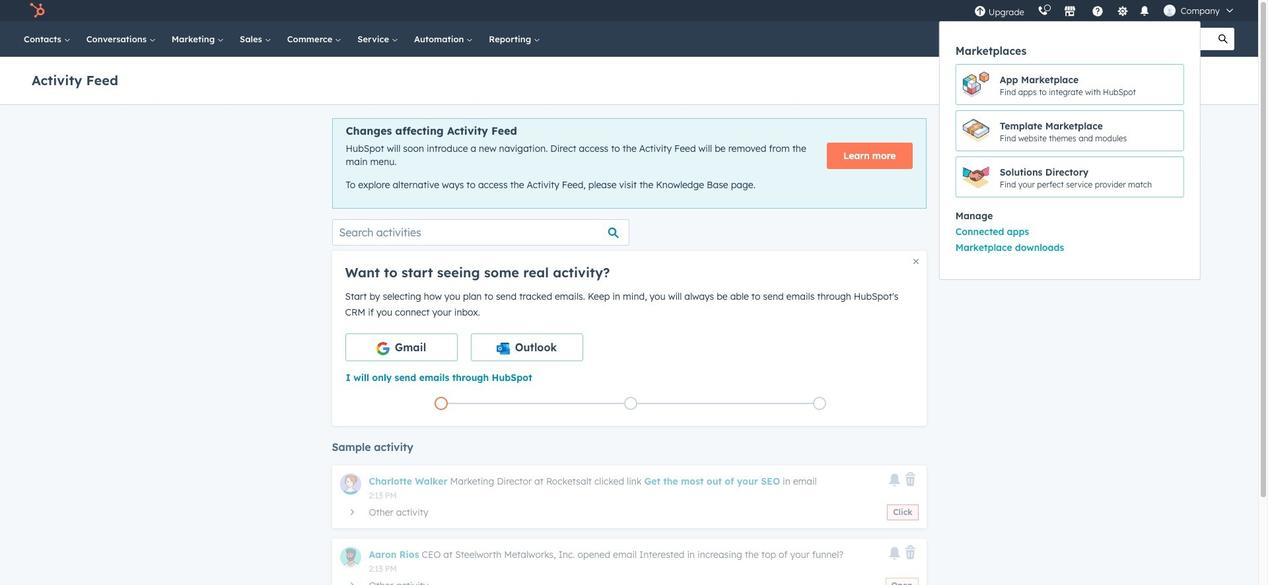 Task type: vqa. For each thing, say whether or not it's contained in the screenshot.
Onboarding.Steps.Sendtrackedemailingmail.Title 'IMAGE'
yes



Task type: describe. For each thing, give the bounding box(es) containing it.
2 menu from the top
[[940, 21, 1201, 280]]

onboarding.steps.sendtrackedemailingmail.title image
[[628, 401, 634, 408]]

jacob simon image
[[1164, 5, 1176, 17]]

marketplaces image
[[1065, 6, 1076, 18]]

close image
[[914, 259, 919, 264]]



Task type: locate. For each thing, give the bounding box(es) containing it.
Search activities search field
[[332, 219, 629, 246]]

menu
[[940, 0, 1243, 280], [940, 21, 1201, 280]]

menu item
[[940, 0, 1201, 280], [940, 224, 1201, 240], [940, 240, 1201, 256]]

2 group from the top
[[940, 224, 1201, 256]]

0 vertical spatial group
[[940, 64, 1201, 198]]

1 group from the top
[[940, 64, 1201, 198]]

None checkbox
[[471, 334, 583, 361]]

1 menu from the top
[[940, 0, 1243, 280]]

group
[[940, 64, 1201, 198], [940, 224, 1201, 256]]

Search HubSpot search field
[[1063, 28, 1213, 50]]

onboarding.steps.finalstep.title image
[[817, 401, 824, 408]]

None checkbox
[[345, 334, 458, 361]]

list
[[347, 394, 915, 413]]

1 vertical spatial group
[[940, 224, 1201, 256]]



